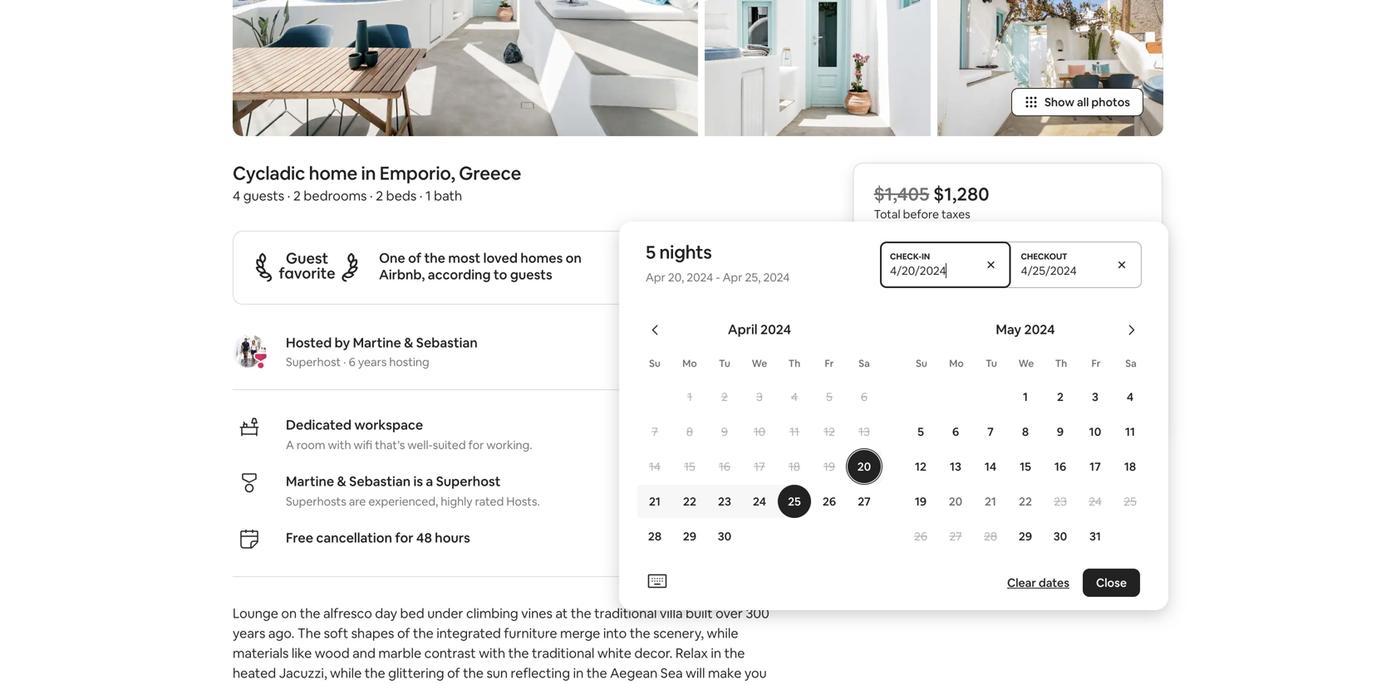 Task type: describe. For each thing, give the bounding box(es) containing it.
airbnb,
[[379, 266, 425, 283]]

3 for may 2024
[[1092, 390, 1099, 405]]

the down bed
[[413, 625, 434, 642]]

climbing
[[466, 605, 518, 622]]

$1,280
[[933, 182, 989, 206]]

reflecting
[[511, 665, 570, 682]]

room
[[297, 438, 325, 453]]

on inside one of the most loved homes on airbnb, according to guests
[[566, 250, 582, 267]]

most
[[448, 250, 481, 267]]

0 vertical spatial 13 button
[[847, 415, 882, 449]]

1 25 button from the left
[[777, 485, 812, 519]]

1 vertical spatial 5
[[826, 390, 833, 405]]

1 11 from the left
[[790, 425, 799, 440]]

· down the cycladic
[[287, 187, 290, 204]]

a
[[286, 438, 294, 453]]

alfresco
[[323, 605, 372, 622]]

0 vertical spatial 26 button
[[812, 485, 847, 519]]

contrast
[[424, 645, 476, 662]]

$125
[[1047, 477, 1076, 494]]

1 7 button from the left
[[637, 415, 672, 449]]

vima villa. traditional, modern, luxury image 5 image
[[937, 0, 1164, 136]]

wood
[[315, 645, 350, 662]]

the down furniture
[[508, 645, 529, 662]]

yet
[[1059, 401, 1076, 416]]

guest
[[286, 249, 328, 268]]

integrated
[[437, 625, 501, 642]]

2 9 from the left
[[1057, 425, 1064, 440]]

2 horizontal spatial 5
[[918, 425, 924, 440]]

be
[[995, 401, 1009, 416]]

& inside the martine & sebastian is a superhost superhosts are experienced, highly rated hosts.
[[337, 473, 346, 490]]

1 18 button from the left
[[777, 450, 812, 484]]

2 29 button from the left
[[1008, 520, 1043, 553]]

than
[[874, 494, 902, 511]]

charged
[[1011, 401, 1056, 416]]

2 29 from the left
[[1019, 529, 1032, 544]]

1 22 button from the left
[[672, 485, 707, 519]]

superhost for hosted by martine & sebastian
[[286, 355, 341, 370]]

white
[[597, 645, 632, 662]]

nightly
[[956, 494, 998, 511]]

4 button for may 2024
[[1113, 381, 1148, 414]]

may 2024
[[996, 321, 1055, 338]]

before
[[903, 207, 939, 222]]

1 tu from the left
[[719, 357, 730, 370]]

2 23 from the left
[[1054, 494, 1067, 509]]

hosted by martine & sebastian superhost · 6 years hosting
[[286, 334, 478, 370]]

2 23 button from the left
[[1043, 485, 1078, 519]]

4 button for april 2024
[[777, 381, 812, 414]]

that's
[[375, 438, 405, 453]]

1 mo from the left
[[683, 357, 697, 370]]

2 button for may 2024
[[1043, 381, 1078, 414]]

2 21 button from the left
[[973, 485, 1008, 519]]

2 14 button from the left
[[973, 450, 1008, 484]]

1 17 from the left
[[754, 460, 765, 474]]

working.
[[487, 438, 532, 453]]

calendar application
[[619, 303, 1396, 590]]

according
[[428, 266, 491, 283]]

1 vertical spatial 5 button
[[903, 415, 938, 449]]

3 button for may 2024
[[1078, 381, 1113, 414]]

cycladic
[[233, 162, 305, 185]]

under
[[427, 605, 463, 622]]

· inside the hosted by martine & sebastian superhost · 6 years hosting
[[343, 355, 346, 370]]

2 28 from the left
[[984, 529, 997, 544]]

15 for 1st 15 button from the right
[[1020, 460, 1031, 474]]

2 7 from the left
[[987, 425, 994, 440]]

4 for april 2024
[[791, 390, 798, 405]]

reserve
[[983, 359, 1033, 376]]

2 11 button from the left
[[1113, 415, 1148, 449]]

martine inside the martine & sebastian is a superhost superhosts are experienced, highly rated hosts.
[[286, 473, 334, 490]]

1 24 button from the left
[[742, 485, 777, 519]]

2 th from the left
[[1055, 357, 1067, 370]]

& inside the hosted by martine & sebastian superhost · 6 years hosting
[[404, 334, 413, 351]]

1 10 button from the left
[[742, 415, 777, 449]]

your
[[957, 477, 985, 494]]

2 25 from the left
[[1124, 494, 1137, 509]]

make
[[708, 665, 742, 682]]

bedrooms
[[304, 187, 367, 204]]

73
[[724, 249, 744, 273]]

1 8 button from the left
[[672, 415, 707, 449]]

of down contrast
[[447, 665, 460, 682]]

one of the most loved homes on airbnb, according to guests
[[379, 250, 582, 283]]

1 horizontal spatial in
[[573, 665, 584, 682]]

26 for topmost 26 button
[[823, 494, 836, 509]]

the down white
[[587, 665, 607, 682]]

report
[[973, 568, 1011, 583]]

0 vertical spatial while
[[707, 625, 738, 642]]

1 horizontal spatial 19
[[915, 494, 927, 509]]

guests inside one of the most loved homes on airbnb, according to guests
[[510, 266, 552, 283]]

1 th from the left
[[788, 357, 801, 370]]

1 14 button from the left
[[637, 450, 672, 484]]

cycladic home in emporio, greece 4 guests · 2 bedrooms · 2 beds · 1 bath
[[233, 162, 521, 204]]

experienced,
[[368, 494, 438, 509]]

listing
[[1036, 568, 1069, 583]]

lounge on the alfresco day bed under climbing vines at the traditional villa built over 300 years ago. the soft shapes of the integrated furniture merge into the scenery, while materials like wood and marble contrast with the traditional white decor. relax in the heated jacuzzi, while the glittering of the sun reflecting in the aegean sea will make 
[[233, 605, 772, 685]]

2 16 from the left
[[1055, 460, 1066, 474]]

0 vertical spatial 19
[[824, 460, 835, 474]]

2 apr from the left
[[723, 270, 743, 285]]

dedicated workspace a room with wifi that's well-suited for working.
[[286, 417, 532, 453]]

won't
[[962, 401, 992, 416]]

in inside cycladic home in emporio, greece 4 guests · 2 bedrooms · 2 beds · 1 bath
[[361, 162, 376, 185]]

2 15 button from the left
[[1008, 450, 1043, 484]]

6 for the rightmost 6 button
[[952, 425, 959, 440]]

homes
[[521, 250, 563, 267]]

1 inside cycladic home in emporio, greece 4 guests · 2 bedrooms · 2 beds · 1 bath
[[426, 187, 431, 204]]

1 29 from the left
[[683, 529, 697, 544]]

1 vertical spatial 12 button
[[903, 450, 938, 484]]

25,
[[745, 270, 761, 285]]

4/25/2024
[[1018, 263, 1074, 278]]

1 17 button from the left
[[742, 450, 777, 484]]

rated
[[475, 494, 504, 509]]

workspace
[[354, 417, 423, 434]]

dates for your
[[988, 477, 1022, 494]]

2 30 from the left
[[1054, 529, 1067, 544]]

2 down the cycladic
[[293, 187, 301, 204]]

a
[[426, 473, 433, 490]]

report this listing
[[973, 568, 1069, 583]]

hours
[[435, 530, 470, 547]]

1 10 from the left
[[754, 425, 766, 440]]

0 vertical spatial 27 button
[[847, 485, 882, 519]]

2 right charged
[[1057, 390, 1064, 405]]

$1,405
[[874, 182, 929, 206]]

free cancellation for 48 hours
[[286, 530, 470, 547]]

0 vertical spatial traditional
[[594, 605, 657, 622]]

hosts.
[[506, 494, 540, 509]]

over
[[716, 605, 743, 622]]

close
[[1096, 576, 1127, 591]]

photos
[[1092, 95, 1130, 110]]

24 for 2nd 24 button from the left
[[1089, 494, 1102, 509]]

vines
[[521, 605, 553, 622]]

1 15 button from the left
[[672, 450, 707, 484]]

0 horizontal spatial 5 button
[[812, 381, 847, 414]]

dates for clear
[[1039, 576, 1070, 591]]

20,
[[668, 270, 684, 285]]

1 25 from the left
[[788, 494, 801, 509]]

2 su from the left
[[916, 357, 927, 370]]

clear
[[1007, 576, 1036, 591]]

the left last
[[1044, 494, 1065, 511]]

beds
[[386, 187, 417, 204]]

lower
[[874, 477, 913, 494]]

0 horizontal spatial 12
[[824, 425, 835, 440]]

are inside your dates are $125 less than the avg. nightly rate of the last 60 days.
[[1025, 477, 1045, 494]]

report this listing button
[[947, 568, 1069, 583]]

1 sa from the left
[[859, 357, 870, 370]]

by
[[335, 334, 350, 351]]

villa
[[660, 605, 683, 622]]

vima villa. traditional, modern, luxury image 1 image
[[233, 0, 698, 136]]

hosted
[[286, 334, 332, 351]]

2 22 button from the left
[[1008, 485, 1043, 519]]

greece
[[459, 162, 521, 185]]

avg.
[[928, 494, 953, 511]]

4/20/2024
[[884, 263, 940, 278]]

1 horizontal spatial 6 button
[[938, 415, 973, 449]]

2 17 button from the left
[[1078, 450, 1113, 484]]

-
[[716, 270, 720, 285]]

1 11 button from the left
[[777, 415, 812, 449]]

6 for 6 button to the top
[[861, 390, 868, 405]]

shapes
[[351, 625, 394, 642]]

1 vertical spatial 13 button
[[938, 450, 973, 484]]

sebastian inside the martine & sebastian is a superhost superhosts are experienced, highly rated hosts.
[[349, 473, 411, 490]]

home
[[309, 162, 357, 185]]

show all photos button
[[1011, 88, 1144, 116]]

60
[[874, 511, 890, 528]]

2 21 from the left
[[985, 494, 996, 509]]

show all photos
[[1045, 95, 1130, 110]]

2 25 button from the left
[[1113, 485, 1148, 519]]

the
[[297, 625, 321, 642]]

loved
[[483, 250, 518, 267]]

1 vertical spatial in
[[711, 645, 721, 662]]

favorite
[[279, 264, 335, 283]]

show
[[1045, 95, 1075, 110]]

your dates are $125 less than the avg. nightly rate of the last 60 days.
[[874, 477, 1101, 528]]

0 horizontal spatial 20 button
[[847, 450, 882, 484]]

1 vertical spatial 12
[[915, 460, 927, 474]]

1 horizontal spatial 26 button
[[903, 520, 938, 553]]

is
[[413, 473, 423, 490]]

sea
[[661, 665, 683, 682]]

into
[[603, 625, 627, 642]]

lower price.
[[874, 477, 951, 494]]

at
[[555, 605, 568, 622]]

1 30 from the left
[[718, 529, 732, 544]]

one
[[379, 250, 405, 267]]

taxes
[[942, 207, 971, 222]]

· left "beds" on the left of page
[[370, 187, 373, 204]]

this
[[1014, 568, 1034, 583]]

1 vertical spatial 27 button
[[938, 520, 973, 553]]

hosting
[[389, 355, 429, 370]]

1 9 from the left
[[721, 425, 728, 440]]

26 for the rightmost 26 button
[[914, 529, 928, 544]]

2 24 button from the left
[[1078, 485, 1113, 519]]

24 for second 24 button from right
[[753, 494, 766, 509]]

materials
[[233, 645, 289, 662]]

less
[[1079, 477, 1101, 494]]

1 su from the left
[[649, 357, 661, 370]]

0 vertical spatial 19 button
[[812, 450, 847, 484]]

0 horizontal spatial 27
[[858, 494, 871, 509]]

the left sun on the left of page
[[463, 665, 484, 682]]



Task type: locate. For each thing, give the bounding box(es) containing it.
28 button up villa
[[637, 520, 672, 553]]

17 button
[[742, 450, 777, 484], [1078, 450, 1113, 484]]

13 button
[[847, 415, 882, 449], [938, 450, 973, 484]]

while down over
[[707, 625, 738, 642]]

2 3 from the left
[[1092, 390, 1099, 405]]

1 horizontal spatial 24
[[1089, 494, 1102, 509]]

th up 'yet'
[[1055, 357, 1067, 370]]

11 button
[[777, 415, 812, 449], [1113, 415, 1148, 449]]

2 button down april
[[707, 381, 742, 414]]

1 button
[[672, 381, 707, 414], [1008, 381, 1043, 414]]

0 horizontal spatial 11
[[790, 425, 799, 440]]

superhost down hosted
[[286, 355, 341, 370]]

24
[[753, 494, 766, 509], [1089, 494, 1102, 509]]

in up make
[[711, 645, 721, 662]]

glittering
[[388, 665, 444, 682]]

1 2 button from the left
[[707, 381, 742, 414]]

are inside the martine & sebastian is a superhost superhosts are experienced, highly rated hosts.
[[349, 494, 366, 509]]

1 24 from the left
[[753, 494, 766, 509]]

2 mo from the left
[[949, 357, 964, 370]]

we down the april 2024 on the right of page
[[752, 357, 767, 370]]

0 horizontal spatial 8
[[686, 425, 693, 440]]

0 horizontal spatial 25 button
[[777, 485, 812, 519]]

1 3 from the left
[[756, 390, 763, 405]]

1 horizontal spatial 15
[[1020, 460, 1031, 474]]

1 horizontal spatial superhost
[[436, 473, 501, 490]]

23 button
[[707, 485, 742, 519], [1043, 485, 1078, 519]]

with inside lounge on the alfresco day bed under climbing vines at the traditional villa built over 300 years ago. the soft shapes of the integrated furniture merge into the scenery, while materials like wood and marble contrast with the traditional white decor. relax in the heated jacuzzi, while the glittering of the sun reflecting in the aegean sea will make
[[479, 645, 505, 662]]

1 horizontal spatial 14 button
[[973, 450, 1008, 484]]

1 29 button from the left
[[672, 520, 707, 553]]

0 horizontal spatial 15 button
[[672, 450, 707, 484]]

3 button right 'yet'
[[1078, 381, 1113, 414]]

0 horizontal spatial th
[[788, 357, 801, 370]]

0 vertical spatial 27
[[858, 494, 871, 509]]

31
[[1090, 529, 1101, 544]]

0 horizontal spatial 21
[[649, 494, 661, 509]]

2 18 from the left
[[1124, 460, 1136, 474]]

300
[[746, 605, 769, 622]]

0 vertical spatial &
[[404, 334, 413, 351]]

1 button for april
[[672, 381, 707, 414]]

the left avg.
[[905, 494, 925, 511]]

1 vertical spatial 20 button
[[938, 485, 973, 519]]

2 7 button from the left
[[973, 415, 1008, 449]]

13 for the topmost 13 button
[[859, 425, 870, 440]]

10
[[754, 425, 766, 440], [1089, 425, 1101, 440]]

1 vertical spatial while
[[330, 665, 362, 682]]

are left '$125'
[[1025, 477, 1045, 494]]

29 button
[[672, 520, 707, 553], [1008, 520, 1043, 553]]

clear dates button
[[1001, 569, 1076, 597]]

27 down avg.
[[949, 529, 962, 544]]

the up the
[[300, 605, 320, 622]]

heated
[[233, 665, 276, 682]]

8
[[686, 425, 693, 440], [1022, 425, 1029, 440]]

2 18 button from the left
[[1113, 450, 1148, 484]]

2024 right april
[[760, 321, 791, 338]]

of right rate
[[1028, 494, 1041, 511]]

0 horizontal spatial tu
[[719, 357, 730, 370]]

dates inside clear dates button
[[1039, 576, 1070, 591]]

2 15 from the left
[[1020, 460, 1031, 474]]

su
[[649, 357, 661, 370], [916, 357, 927, 370]]

27 left than
[[858, 494, 871, 509]]

1 horizontal spatial we
[[1019, 357, 1034, 370]]

1 horizontal spatial 30
[[1054, 529, 1067, 544]]

for inside 'dedicated workspace a room with wifi that's well-suited for working.'
[[468, 438, 484, 453]]

0 vertical spatial 20
[[857, 460, 871, 474]]

3 for april 2024
[[756, 390, 763, 405]]

1 horizontal spatial 2 button
[[1043, 381, 1078, 414]]

1 horizontal spatial 17 button
[[1078, 450, 1113, 484]]

30 button up over
[[707, 520, 742, 553]]

16
[[719, 460, 731, 474], [1055, 460, 1066, 474]]

30 button
[[707, 520, 742, 553], [1043, 520, 1078, 553]]

1 horizontal spatial 4
[[791, 390, 798, 405]]

0 horizontal spatial with
[[328, 438, 351, 453]]

0 horizontal spatial in
[[361, 162, 376, 185]]

free
[[286, 530, 313, 547]]

25
[[788, 494, 801, 509], [1124, 494, 1137, 509]]

26 button
[[812, 485, 847, 519], [903, 520, 938, 553]]

dates right this
[[1039, 576, 1070, 591]]

fr
[[825, 357, 834, 370], [1092, 357, 1101, 370]]

are
[[1025, 477, 1045, 494], [349, 494, 366, 509]]

0 horizontal spatial 1
[[426, 187, 431, 204]]

18
[[789, 460, 800, 474], [1124, 460, 1136, 474]]

29 button up built in the bottom of the page
[[672, 520, 707, 553]]

1 button for may
[[1008, 381, 1043, 414]]

MM/DD/YYYY text field
[[890, 263, 971, 278]]

1 horizontal spatial on
[[566, 250, 582, 267]]

bath
[[434, 187, 462, 204]]

0 horizontal spatial 30 button
[[707, 520, 742, 553]]

1 vertical spatial superhost
[[436, 473, 501, 490]]

1 23 button from the left
[[707, 485, 742, 519]]

on right homes
[[566, 250, 582, 267]]

1 horizontal spatial 23 button
[[1043, 485, 1078, 519]]

1 horizontal spatial 29 button
[[1008, 520, 1043, 553]]

2 10 button from the left
[[1078, 415, 1113, 449]]

30 button left 31
[[1043, 520, 1078, 553]]

2 28 button from the left
[[973, 520, 1008, 553]]

26 button down avg.
[[903, 520, 938, 553]]

0 horizontal spatial 18 button
[[777, 450, 812, 484]]

5 inside 5 nights apr 20, 2024 - apr 25, 2024
[[646, 241, 656, 264]]

superhost
[[286, 355, 341, 370], [436, 473, 501, 490]]

clear dates
[[1007, 576, 1070, 591]]

2 button for april 2024
[[707, 381, 742, 414]]

29 button down rate
[[1008, 520, 1043, 553]]

the
[[424, 250, 445, 267], [905, 494, 925, 511], [1044, 494, 1065, 511], [300, 605, 320, 622], [571, 605, 591, 622], [413, 625, 434, 642], [630, 625, 650, 642], [508, 645, 529, 662], [724, 645, 745, 662], [365, 665, 385, 682], [463, 665, 484, 682], [587, 665, 607, 682]]

2024 right may
[[1024, 321, 1055, 338]]

2 button right be
[[1043, 381, 1078, 414]]

1 28 button from the left
[[637, 520, 672, 553]]

0 vertical spatial 6 button
[[847, 381, 882, 414]]

22
[[683, 494, 696, 509], [1019, 494, 1032, 509]]

0 horizontal spatial 5
[[646, 241, 656, 264]]

13 for bottom 13 button
[[950, 460, 962, 474]]

4 inside cycladic home in emporio, greece 4 guests · 2 bedrooms · 2 beds · 1 bath
[[233, 187, 240, 204]]

1 horizontal spatial 1 button
[[1008, 381, 1043, 414]]

guests right to
[[510, 266, 552, 283]]

1 horizontal spatial years
[[358, 355, 387, 370]]

with
[[328, 438, 351, 453], [479, 645, 505, 662]]

2 fr from the left
[[1092, 357, 1101, 370]]

1 horizontal spatial 5
[[826, 390, 833, 405]]

1 8 from the left
[[686, 425, 693, 440]]

the up decor.
[[630, 625, 650, 642]]

2 vertical spatial in
[[573, 665, 584, 682]]

0 horizontal spatial 17 button
[[742, 450, 777, 484]]

2 16 button from the left
[[1043, 450, 1078, 484]]

4 down the april 2024 on the right of page
[[791, 390, 798, 405]]

· right "beds" on the left of page
[[420, 187, 423, 204]]

traditional up into
[[594, 605, 657, 622]]

the inside one of the most loved homes on airbnb, according to guests
[[424, 250, 445, 267]]

1 horizontal spatial 16
[[1055, 460, 1066, 474]]

1 3 button from the left
[[742, 381, 777, 414]]

1 vertical spatial for
[[395, 530, 413, 547]]

0 horizontal spatial 4 button
[[777, 381, 812, 414]]

· down by
[[343, 355, 346, 370]]

13
[[859, 425, 870, 440], [950, 460, 962, 474]]

11
[[790, 425, 799, 440], [1125, 425, 1135, 440]]

with inside 'dedicated workspace a room with wifi that's well-suited for working.'
[[328, 438, 351, 453]]

1 vertical spatial with
[[479, 645, 505, 662]]

0 horizontal spatial 8 button
[[672, 415, 707, 449]]

all
[[1077, 95, 1089, 110]]

1 21 button from the left
[[637, 485, 672, 519]]

we down "may 2024"
[[1019, 357, 1034, 370]]

26 button left 60
[[812, 485, 847, 519]]

13 button up lower
[[847, 415, 882, 449]]

of up the marble
[[397, 625, 410, 642]]

15
[[684, 460, 695, 474], [1020, 460, 1031, 474]]

27 button left days.
[[847, 485, 882, 519]]

we
[[752, 357, 767, 370], [1019, 357, 1034, 370]]

and
[[353, 645, 376, 662]]

6
[[349, 355, 356, 370], [861, 390, 868, 405], [952, 425, 959, 440]]

1 18 from the left
[[789, 460, 800, 474]]

1 for april
[[687, 390, 692, 405]]

1 vertical spatial 26 button
[[903, 520, 938, 553]]

are up the cancellation
[[349, 494, 366, 509]]

the down and
[[365, 665, 385, 682]]

1 vertical spatial years
[[233, 625, 265, 642]]

guests down the cycladic
[[243, 187, 284, 204]]

2024 right 25,
[[763, 270, 790, 285]]

the left most
[[424, 250, 445, 267]]

10 button
[[742, 415, 777, 449], [1078, 415, 1113, 449]]

3 button down the april 2024 on the right of page
[[742, 381, 777, 414]]

9
[[721, 425, 728, 440], [1057, 425, 1064, 440]]

1 1 button from the left
[[672, 381, 707, 414]]

2 left "beds" on the left of page
[[376, 187, 383, 204]]

day
[[375, 605, 397, 622]]

2 2 button from the left
[[1043, 381, 1078, 414]]

of inside one of the most loved homes on airbnb, according to guests
[[408, 250, 421, 267]]

mo
[[683, 357, 697, 370], [949, 357, 964, 370]]

traditional down merge
[[532, 645, 595, 662]]

guests inside cycladic home in emporio, greece 4 guests · 2 bedrooms · 2 beds · 1 bath
[[243, 187, 284, 204]]

jacuzzi,
[[279, 665, 327, 682]]

1 fr from the left
[[825, 357, 834, 370]]

2 8 button from the left
[[1008, 415, 1043, 449]]

superhost up highly
[[436, 473, 501, 490]]

of inside your dates are $125 less than the avg. nightly rate of the last 60 days.
[[1028, 494, 1041, 511]]

0 horizontal spatial 26
[[823, 494, 836, 509]]

27 button down avg.
[[938, 520, 973, 553]]

2 3 button from the left
[[1078, 381, 1113, 414]]

the right at
[[571, 605, 591, 622]]

1 horizontal spatial dates
[[1039, 576, 1070, 591]]

1 30 button from the left
[[707, 520, 742, 553]]

1 vertical spatial 6
[[861, 390, 868, 405]]

3 down the april 2024 on the right of page
[[756, 390, 763, 405]]

73 reviews
[[715, 249, 753, 285]]

total
[[874, 207, 901, 222]]

with up sun on the left of page
[[479, 645, 505, 662]]

1 horizontal spatial 3
[[1092, 390, 1099, 405]]

& up hosting
[[404, 334, 413, 351]]

2 22 from the left
[[1019, 494, 1032, 509]]

1 for may
[[1023, 390, 1028, 405]]

6 inside the hosted by martine & sebastian superhost · 6 years hosting
[[349, 355, 356, 370]]

1 horizontal spatial 25
[[1124, 494, 1137, 509]]

15 for 2nd 15 button from the right
[[684, 460, 695, 474]]

tu down april
[[719, 357, 730, 370]]

1 16 from the left
[[719, 460, 731, 474]]

1 horizontal spatial guests
[[510, 266, 552, 283]]

apr left 20,
[[646, 270, 666, 285]]

0 horizontal spatial 6 button
[[847, 381, 882, 414]]

26 left than
[[823, 494, 836, 509]]

15 button
[[672, 450, 707, 484], [1008, 450, 1043, 484]]

on up ago.
[[281, 605, 297, 622]]

1 horizontal spatial th
[[1055, 357, 1067, 370]]

28 down your dates are $125 less than the avg. nightly rate of the last 60 days.
[[984, 529, 997, 544]]

0 horizontal spatial 26 button
[[812, 485, 847, 519]]

& up the superhosts
[[337, 473, 346, 490]]

sebastian up 'experienced,'
[[349, 473, 411, 490]]

8 for first 8 button
[[686, 425, 693, 440]]

0 horizontal spatial 22 button
[[672, 485, 707, 519]]

1 horizontal spatial &
[[404, 334, 413, 351]]

26 down days.
[[914, 529, 928, 544]]

1 7 from the left
[[652, 425, 658, 440]]

1 22 from the left
[[683, 494, 696, 509]]

0 horizontal spatial for
[[395, 530, 413, 547]]

1 horizontal spatial 13 button
[[938, 450, 973, 484]]

0 horizontal spatial 24 button
[[742, 485, 777, 519]]

2 14 from the left
[[985, 460, 997, 474]]

1 vertical spatial traditional
[[532, 645, 595, 662]]

1 15 from the left
[[684, 460, 695, 474]]

years left hosting
[[358, 355, 387, 370]]

1 21 from the left
[[649, 494, 661, 509]]

2 tu from the left
[[986, 357, 997, 370]]

with left wifi
[[328, 438, 351, 453]]

1 horizontal spatial 28 button
[[973, 520, 1008, 553]]

28 up villa
[[648, 529, 662, 544]]

0 horizontal spatial mo
[[683, 357, 697, 370]]

1 horizontal spatial 21 button
[[973, 485, 1008, 519]]

29
[[683, 529, 697, 544], [1019, 529, 1032, 544]]

superhost inside the martine & sebastian is a superhost superhosts are experienced, highly rated hosts.
[[436, 473, 501, 490]]

relax
[[676, 645, 708, 662]]

3 button for april 2024
[[742, 381, 777, 414]]

2 4 button from the left
[[1113, 381, 1148, 414]]

of right one at the left top of the page
[[408, 250, 421, 267]]

1 horizontal spatial 4 button
[[1113, 381, 1148, 414]]

reserve button
[[874, 348, 1142, 388]]

2 down april
[[721, 390, 728, 405]]

while down wood
[[330, 665, 362, 682]]

1 14 from the left
[[649, 460, 661, 474]]

4 button down the april 2024 on the right of page
[[777, 381, 812, 414]]

superhost for martine & sebastian is a superhost
[[436, 473, 501, 490]]

0 vertical spatial 26
[[823, 494, 836, 509]]

superhost inside the hosted by martine & sebastian superhost · 6 years hosting
[[286, 355, 341, 370]]

4 down the cycladic
[[233, 187, 240, 204]]

1 horizontal spatial 25 button
[[1113, 485, 1148, 519]]

martine inside the hosted by martine & sebastian superhost · 6 years hosting
[[353, 334, 401, 351]]

4 right 'yet'
[[1127, 390, 1134, 405]]

1 horizontal spatial while
[[707, 625, 738, 642]]

1 horizontal spatial 20 button
[[938, 485, 973, 519]]

enter the house through the spacious patio with natural shade from our vine. image
[[705, 0, 931, 136]]

9 button
[[707, 415, 742, 449], [1043, 415, 1078, 449]]

4 for may 2024
[[1127, 390, 1134, 405]]

martine up the superhosts
[[286, 473, 334, 490]]

traditional
[[594, 605, 657, 622], [532, 645, 595, 662]]

1 we from the left
[[752, 357, 767, 370]]

2 17 from the left
[[1090, 460, 1101, 474]]

1 horizontal spatial sebastian
[[416, 334, 478, 351]]

8 for second 8 button from left
[[1022, 425, 1029, 440]]

20 for the bottommost 20 "button"
[[949, 494, 963, 509]]

30 left 31
[[1054, 529, 1067, 544]]

1 4 button from the left
[[777, 381, 812, 414]]

1 vertical spatial 20
[[949, 494, 963, 509]]

0 horizontal spatial 1 button
[[672, 381, 707, 414]]

0 horizontal spatial 29 button
[[672, 520, 707, 553]]

12 button
[[812, 415, 847, 449], [903, 450, 938, 484]]

14
[[649, 460, 661, 474], [985, 460, 997, 474]]

0 horizontal spatial 13 button
[[847, 415, 882, 449]]

soft
[[324, 625, 348, 642]]

the up make
[[724, 645, 745, 662]]

1 28 from the left
[[648, 529, 662, 544]]

apr right -
[[723, 270, 743, 285]]

2 30 button from the left
[[1043, 520, 1078, 553]]

28 button down 'nightly'
[[973, 520, 1008, 553]]

2 10 from the left
[[1089, 425, 1101, 440]]

13 button up avg.
[[938, 450, 973, 484]]

1 horizontal spatial martine
[[353, 334, 401, 351]]

0 vertical spatial martine
[[353, 334, 401, 351]]

martine right by
[[353, 334, 401, 351]]

sun
[[487, 665, 508, 682]]

20 for left 20 "button"
[[857, 460, 871, 474]]

host profile picture image
[[233, 335, 266, 368]]

1 horizontal spatial 22
[[1019, 494, 1032, 509]]

1 horizontal spatial 10 button
[[1078, 415, 1113, 449]]

2 we from the left
[[1019, 357, 1034, 370]]

dates inside your dates are $125 less than the avg. nightly rate of the last 60 days.
[[988, 477, 1022, 494]]

0 vertical spatial 12 button
[[812, 415, 847, 449]]

1 horizontal spatial 19 button
[[903, 485, 938, 519]]

last
[[1068, 494, 1089, 511]]

to
[[494, 266, 507, 283]]

0 vertical spatial 13
[[859, 425, 870, 440]]

22 for 1st 22 button from the right
[[1019, 494, 1032, 509]]

4 button
[[777, 381, 812, 414], [1113, 381, 1148, 414]]

marble
[[379, 645, 421, 662]]

2 sa from the left
[[1126, 357, 1137, 370]]

sebastian inside the hosted by martine & sebastian superhost · 6 years hosting
[[416, 334, 478, 351]]

years inside lounge on the alfresco day bed under climbing vines at the traditional villa built over 300 years ago. the soft shapes of the integrated furniture merge into the scenery, while materials like wood and marble contrast with the traditional white decor. relax in the heated jacuzzi, while the glittering of the sun reflecting in the aegean sea will make
[[233, 625, 265, 642]]

Add date text field
[[1021, 263, 1102, 278]]

2 11 from the left
[[1125, 425, 1135, 440]]

20 button
[[847, 450, 882, 484], [938, 485, 973, 519]]

30 up over
[[718, 529, 732, 544]]

1 apr from the left
[[646, 270, 666, 285]]

4 button right 'yet'
[[1113, 381, 1148, 414]]

21 button
[[637, 485, 672, 519], [973, 485, 1008, 519]]

1 horizontal spatial 12
[[915, 460, 927, 474]]

0 horizontal spatial years
[[233, 625, 265, 642]]

2 8 from the left
[[1022, 425, 1029, 440]]

27
[[858, 494, 871, 509], [949, 529, 962, 544]]

1 horizontal spatial 12 button
[[903, 450, 938, 484]]

2 horizontal spatial in
[[711, 645, 721, 662]]

27 button
[[847, 485, 882, 519], [938, 520, 973, 553]]

$1,405 $1,280 total before taxes
[[874, 182, 989, 222]]

sebastian up hosting
[[416, 334, 478, 351]]

in right reflecting
[[573, 665, 584, 682]]

2 1 button from the left
[[1008, 381, 1043, 414]]

0 horizontal spatial 28 button
[[637, 520, 672, 553]]

1 horizontal spatial 3 button
[[1078, 381, 1113, 414]]

1 vertical spatial dates
[[1039, 576, 1070, 591]]

for right the suited
[[468, 438, 484, 453]]

in right home
[[361, 162, 376, 185]]

2 9 button from the left
[[1043, 415, 1078, 449]]

you won't be charged yet
[[940, 401, 1076, 416]]

1 horizontal spatial 26
[[914, 529, 928, 544]]

1 horizontal spatial 5 button
[[903, 415, 938, 449]]

29 up built in the bottom of the page
[[683, 529, 697, 544]]

dates right your
[[988, 477, 1022, 494]]

martine
[[353, 334, 401, 351], [286, 473, 334, 490]]

1 9 button from the left
[[707, 415, 742, 449]]

years down lounge
[[233, 625, 265, 642]]

2 24 from the left
[[1089, 494, 1102, 509]]

1 horizontal spatial 6
[[861, 390, 868, 405]]

3 right 'yet'
[[1092, 390, 1099, 405]]

1 16 button from the left
[[707, 450, 742, 484]]

years inside the hosted by martine & sebastian superhost · 6 years hosting
[[358, 355, 387, 370]]

on inside lounge on the alfresco day bed under climbing vines at the traditional villa built over 300 years ago. the soft shapes of the integrated furniture merge into the scenery, while materials like wood and marble contrast with the traditional white decor. relax in the heated jacuzzi, while the glittering of the sun reflecting in the aegean sea will make
[[281, 605, 297, 622]]

2024 left -
[[687, 270, 713, 285]]

1 23 from the left
[[718, 494, 731, 509]]

tu down may
[[986, 357, 997, 370]]

0 horizontal spatial 30
[[718, 529, 732, 544]]

1 vertical spatial 27
[[949, 529, 962, 544]]

12
[[824, 425, 835, 440], [915, 460, 927, 474]]

29 down rate
[[1019, 529, 1032, 544]]

price.
[[915, 477, 951, 494]]

5 button
[[812, 381, 847, 414], [903, 415, 938, 449]]

17
[[754, 460, 765, 474], [1090, 460, 1101, 474]]

for left 48
[[395, 530, 413, 547]]

19
[[824, 460, 835, 474], [915, 494, 927, 509]]

0 vertical spatial for
[[468, 438, 484, 453]]

22 for second 22 button from the right
[[683, 494, 696, 509]]

th down the april 2024 on the right of page
[[788, 357, 801, 370]]

well-
[[408, 438, 433, 453]]



Task type: vqa. For each thing, say whether or not it's contained in the screenshot.


